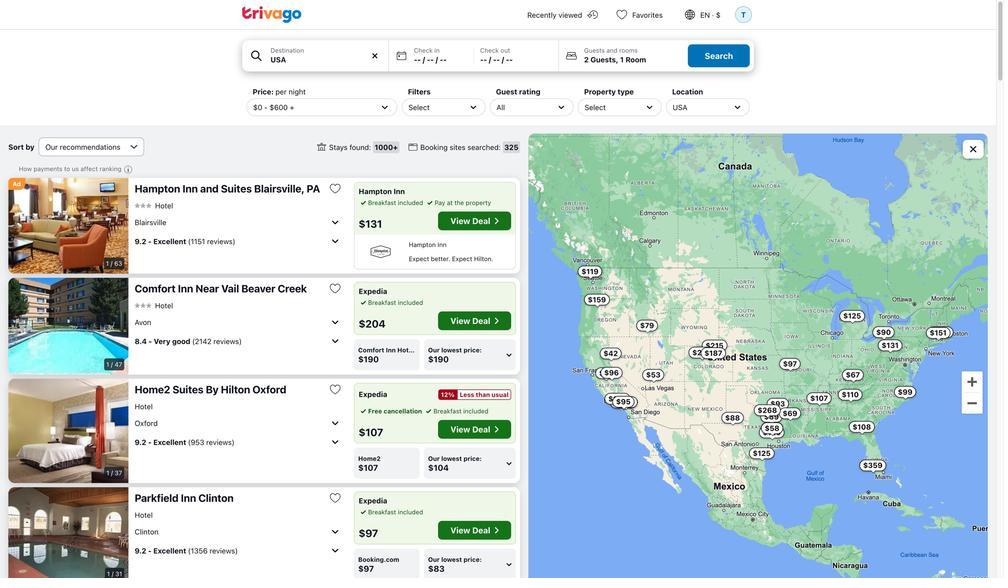 Task type: locate. For each thing, give the bounding box(es) containing it.
0 vertical spatial expedia
[[359, 287, 387, 296]]

view up our lowest price: $104
[[451, 425, 470, 435]]

hilton
[[221, 384, 250, 396]]

en · $
[[700, 11, 721, 19]]

1 vertical spatial hampton inn
[[409, 241, 447, 249]]

2 9.2 from the top
[[135, 438, 146, 447]]

$88 button
[[722, 412, 744, 424]]

1 horizontal spatial $104
[[608, 395, 627, 403]]

4 view deal button from the top
[[438, 521, 511, 540]]

0 horizontal spatial $104
[[428, 463, 449, 473]]

0 vertical spatial $125
[[843, 312, 861, 320]]

1 vertical spatial $104
[[428, 463, 449, 473]]

1 vertical spatial and
[[200, 182, 219, 195]]

hampton down 1000+
[[359, 187, 392, 196]]

breakfast included button up "booking.com"
[[359, 508, 423, 517]]

1 for hampton inn and suites blairsville, pa
[[106, 260, 109, 267]]

3 view deal button from the top
[[438, 420, 511, 439]]

inn inside comfort inn hotels $190
[[386, 347, 396, 354]]

0 vertical spatial suites
[[221, 182, 252, 195]]

0 vertical spatial $204
[[359, 318, 386, 330]]

3 our from the top
[[428, 556, 440, 564]]

$112 button
[[614, 397, 638, 408]]

$104 inside our lowest price: $104
[[428, 463, 449, 473]]

0 horizontal spatial clinton
[[135, 528, 159, 536]]

2 excellent from the top
[[153, 438, 186, 447]]

0 horizontal spatial select
[[408, 103, 430, 112]]

0 vertical spatial comfort
[[135, 282, 176, 295]]

2 deal from the top
[[472, 316, 490, 326]]

2 vertical spatial our
[[428, 556, 440, 564]]

view deal button up our lowest price: $190
[[438, 312, 511, 331]]

reviews) right the (953
[[206, 438, 235, 447]]

excellent
[[153, 237, 186, 246], [153, 438, 186, 447], [153, 547, 186, 555]]

view up our lowest price: $83
[[451, 526, 470, 536]]

how payments to us affect ranking
[[19, 165, 122, 173]]

1 vertical spatial 9.2
[[135, 438, 146, 447]]

1 vertical spatial expedia
[[359, 390, 387, 399]]

1 horizontal spatial home2
[[358, 455, 381, 463]]

3 view deal from the top
[[451, 425, 490, 435]]

1 vertical spatial home2
[[358, 455, 381, 463]]

sites
[[450, 143, 466, 152]]

and inside "guests and rooms 2 guests, 1 room"
[[607, 47, 618, 54]]

0 horizontal spatial oxford
[[135, 419, 158, 428]]

stays
[[329, 143, 348, 152]]

comfort left hotels in the left of the page
[[358, 347, 384, 354]]

property
[[584, 87, 616, 96]]

oxford up 9.2 - excellent (953 reviews)
[[135, 419, 158, 428]]

0 horizontal spatial hampton inn
[[359, 187, 405, 196]]

4 deal from the top
[[472, 526, 490, 536]]

2 vertical spatial price:
[[464, 556, 482, 564]]

to
[[64, 165, 70, 173]]

2 price: from the top
[[464, 455, 482, 463]]

parkfield inn clinton button
[[135, 492, 321, 505]]

1 view deal from the top
[[451, 216, 490, 226]]

lowest inside our lowest price: $83
[[441, 556, 462, 564]]

deal for $131
[[472, 216, 490, 226]]

night
[[289, 87, 306, 96]]

1 left 37
[[106, 470, 109, 477]]

per
[[276, 87, 287, 96]]

0 vertical spatial excellent
[[153, 237, 186, 246]]

1 horizontal spatial comfort
[[358, 347, 384, 354]]

view deal down less at the left of the page
[[451, 425, 490, 435]]

good
[[172, 337, 190, 346]]

1 horizontal spatial $190
[[428, 355, 449, 364]]

search
[[705, 51, 733, 61]]

select
[[408, 103, 430, 112], [585, 103, 606, 112]]

1 vertical spatial oxford
[[135, 419, 158, 428]]

inn for hotels
[[386, 347, 396, 354]]

hampton up better.
[[409, 241, 436, 249]]

hampton inside button
[[135, 182, 180, 195]]

expect left hilton.
[[452, 255, 472, 263]]

expedia for $97
[[359, 497, 387, 505]]

2 vertical spatial $97
[[358, 564, 374, 574]]

view deal button up our lowest price: $83
[[438, 521, 511, 540]]

3 view from the top
[[451, 425, 470, 435]]

clinton button
[[135, 524, 342, 540]]

hampton inn down 1000+
[[359, 187, 405, 196]]

hampton inn and suites blairsville, pa
[[135, 182, 320, 195]]

us
[[72, 165, 79, 173]]

lowest for $97
[[441, 556, 462, 564]]

view deal up our lowest price: $190
[[451, 316, 490, 326]]

breakfast included down less at the left of the page
[[434, 408, 489, 415]]

$93 button
[[767, 398, 789, 410]]

view deal up our lowest price: $83
[[451, 526, 490, 536]]

2 vertical spatial $107
[[358, 463, 378, 473]]

1 vertical spatial $125 button
[[749, 448, 774, 459]]

deal down than
[[472, 425, 490, 435]]

our inside our lowest price: $83
[[428, 556, 440, 564]]

1 price: from the top
[[464, 347, 482, 354]]

0 horizontal spatial home2
[[135, 384, 170, 396]]

select down the filters
[[408, 103, 430, 112]]

hotels
[[397, 347, 418, 354]]

1 vertical spatial suites
[[173, 384, 204, 396]]

view for $97
[[451, 526, 470, 536]]

our
[[428, 347, 440, 354], [428, 455, 440, 463], [428, 556, 440, 564]]

guest
[[496, 87, 517, 96]]

excellent left (1151
[[153, 237, 186, 246]]

deal up our lowest price: $83
[[472, 526, 490, 536]]

favorites link
[[607, 0, 675, 29]]

comfort up avon
[[135, 282, 176, 295]]

comfort
[[135, 282, 176, 295], [358, 347, 384, 354]]

expedia down home2 $107
[[359, 497, 387, 505]]

hilton.
[[474, 255, 493, 263]]

1 down rooms
[[620, 55, 624, 64]]

$268
[[758, 406, 777, 415]]

and
[[607, 47, 618, 54], [200, 182, 219, 195]]

1 vertical spatial comfort
[[358, 347, 384, 354]]

reviews) down the avon button
[[213, 337, 242, 346]]

sort
[[8, 143, 24, 151]]

$97 up $93
[[783, 360, 797, 368]]

blairsville
[[135, 218, 166, 227]]

1 9.2 from the top
[[135, 237, 146, 246]]

/
[[423, 55, 425, 64], [436, 55, 438, 64], [489, 55, 491, 64], [502, 55, 504, 64], [111, 260, 113, 267], [111, 361, 113, 368], [111, 470, 113, 477], [112, 571, 114, 578]]

47
[[115, 361, 122, 368]]

inn inside button
[[183, 182, 198, 195]]

$89
[[764, 413, 779, 421]]

$131 down $90 button
[[882, 341, 899, 350]]

1 vertical spatial $125
[[753, 449, 771, 458]]

Destination field
[[242, 40, 388, 72]]

expedia down hampton inn image
[[359, 287, 387, 296]]

view deal down pay at the property
[[451, 216, 490, 226]]

how payments to us affect ranking button
[[19, 165, 135, 176]]

1 check from the left
[[414, 47, 433, 54]]

1 vertical spatial $204
[[692, 349, 712, 357]]

view deal for $131
[[451, 216, 490, 226]]

1 expedia from the top
[[359, 287, 387, 296]]

breakfast included button
[[359, 198, 423, 208], [359, 298, 423, 308], [424, 407, 489, 416], [359, 508, 423, 517]]

free cancellation button
[[359, 407, 422, 416]]

1 horizontal spatial $125 button
[[840, 311, 865, 322]]

0 vertical spatial $97
[[783, 360, 797, 368]]

$97 up "booking.com"
[[359, 527, 378, 540]]

$97 inside 'button'
[[783, 360, 797, 368]]

pa
[[307, 182, 320, 195]]

1 horizontal spatial select
[[585, 103, 606, 112]]

$190 for comfort inn hotels $190
[[358, 355, 379, 364]]

oxford right hilton
[[253, 384, 286, 396]]

1 horizontal spatial and
[[607, 47, 618, 54]]

1 $190 from the left
[[358, 355, 379, 364]]

1 vertical spatial our
[[428, 455, 440, 463]]

breakfast included button left pay
[[359, 198, 423, 208]]

less
[[460, 391, 474, 399]]

1 horizontal spatial $204
[[692, 349, 712, 357]]

2 view from the top
[[451, 316, 470, 326]]

clinton up the clinton button
[[198, 492, 234, 504]]

hotel
[[155, 201, 173, 210], [155, 301, 173, 310], [135, 402, 153, 411], [135, 511, 153, 520]]

0 vertical spatial $104
[[608, 395, 627, 403]]

$131 up hampton inn image
[[359, 218, 382, 230]]

0 vertical spatial $107
[[810, 394, 828, 403]]

0 vertical spatial lowest
[[441, 347, 462, 354]]

home2 inside button
[[135, 384, 170, 396]]

and up blairsville button
[[200, 182, 219, 195]]

breakfast included button down 12%
[[424, 407, 489, 416]]

1 excellent from the top
[[153, 237, 186, 246]]

$83
[[428, 564, 445, 574]]

0 vertical spatial $131
[[359, 218, 382, 230]]

comfort inside comfort inn hotels $190
[[358, 347, 384, 354]]

$204 inside button
[[692, 349, 712, 357]]

breakfast up "booking.com"
[[368, 509, 396, 516]]

2 our from the top
[[428, 455, 440, 463]]

4 view deal from the top
[[451, 526, 490, 536]]

price: inside our lowest price: $190
[[464, 347, 482, 354]]

deal down property
[[472, 216, 490, 226]]

reviews) down the clinton button
[[210, 547, 238, 555]]

0 vertical spatial home2
[[135, 384, 170, 396]]

comfort inside button
[[135, 282, 176, 295]]

1 deal from the top
[[472, 216, 490, 226]]

1 for home2 suites by hilton oxford
[[106, 470, 109, 477]]

9.2 - excellent (953 reviews)
[[135, 438, 235, 447]]

1 hotel button from the top
[[135, 201, 173, 210]]

3 lowest from the top
[[441, 556, 462, 564]]

our inside our lowest price: $190
[[428, 347, 440, 354]]

0 horizontal spatial $125
[[753, 449, 771, 458]]

excellent left the (953
[[153, 438, 186, 447]]

breakfast down hampton inn image
[[368, 299, 396, 307]]

excellent left (1356
[[153, 547, 186, 555]]

1 for comfort inn near vail beaver creek
[[106, 361, 109, 368]]

check out -- / -- / --
[[480, 47, 513, 64]]

view for $204
[[451, 316, 470, 326]]

price: inside our lowest price: $83
[[464, 556, 482, 564]]

1 view from the top
[[451, 216, 470, 226]]

$359 button
[[860, 460, 886, 472]]

hampton up the blairsville
[[135, 182, 180, 195]]

price: for $97
[[464, 556, 482, 564]]

3 expedia from the top
[[359, 497, 387, 505]]

1 vertical spatial $131
[[882, 341, 899, 350]]

our lowest price: $104
[[428, 455, 482, 473]]

0 horizontal spatial expect
[[409, 255, 429, 263]]

check for check in -- / -- / --
[[414, 47, 433, 54]]

home2 down free
[[358, 455, 381, 463]]

home2 down very
[[135, 384, 170, 396]]

4 hotel button from the top
[[135, 511, 153, 520]]

0 vertical spatial clinton
[[198, 492, 234, 504]]

booking.com $97
[[358, 556, 399, 574]]

expedia up free
[[359, 390, 387, 399]]

1 horizontal spatial $125
[[843, 312, 861, 320]]

reviews) right (1151
[[207, 237, 235, 246]]

view deal button down property
[[438, 212, 511, 231]]

home2 $107
[[358, 455, 381, 473]]

view deal button
[[438, 212, 511, 231], [438, 312, 511, 331], [438, 420, 511, 439], [438, 521, 511, 540]]

and up guests,
[[607, 47, 618, 54]]

3 price: from the top
[[464, 556, 482, 564]]

1 horizontal spatial $131
[[882, 341, 899, 350]]

$190 inside comfort inn hotels $190
[[358, 355, 379, 364]]

2 $190 from the left
[[428, 355, 449, 364]]

$88
[[725, 414, 740, 422]]

0 horizontal spatial and
[[200, 182, 219, 195]]

home2 for home2 suites by hilton oxford
[[135, 384, 170, 396]]

clear image
[[370, 51, 380, 61]]

$0 - $600 +
[[253, 103, 294, 112]]

0 horizontal spatial check
[[414, 47, 433, 54]]

2 vertical spatial expedia
[[359, 497, 387, 505]]

0 vertical spatial our
[[428, 347, 440, 354]]

near
[[196, 282, 219, 295]]

3 9.2 from the top
[[135, 547, 146, 555]]

expedia
[[359, 287, 387, 296], [359, 390, 387, 399], [359, 497, 387, 505]]

expect better. expect hilton.
[[409, 255, 493, 263]]

check inside check in -- / -- / --
[[414, 47, 433, 54]]

our for $204
[[428, 347, 440, 354]]

1 horizontal spatial suites
[[221, 182, 252, 195]]

$79 button
[[636, 320, 658, 332]]

clinton
[[198, 492, 234, 504], [135, 528, 159, 536]]

deal for $97
[[472, 526, 490, 536]]

reviews) for by
[[206, 438, 235, 447]]

$107 inside home2 $107
[[358, 463, 378, 473]]

1 left "63"
[[106, 260, 109, 267]]

price: inside our lowest price: $104
[[464, 455, 482, 463]]

4 view from the top
[[451, 526, 470, 536]]

suites
[[221, 182, 252, 195], [173, 384, 204, 396]]

1 vertical spatial price:
[[464, 455, 482, 463]]

all
[[497, 103, 505, 112]]

deal up our lowest price: $190
[[472, 316, 490, 326]]

0 vertical spatial 9.2
[[135, 237, 146, 246]]

1 lowest from the top
[[441, 347, 462, 354]]

2 vertical spatial 9.2
[[135, 547, 146, 555]]

$58 button
[[761, 423, 783, 434]]

blairsville button
[[135, 214, 342, 231]]

$204 button
[[689, 347, 715, 359]]

comfort for comfort inn hotels $190
[[358, 347, 384, 354]]

breakfast included left pay
[[368, 199, 423, 207]]

$77 button
[[595, 368, 616, 379]]

inn
[[183, 182, 198, 195], [394, 187, 405, 196], [438, 241, 447, 249], [178, 282, 193, 295], [386, 347, 396, 354], [181, 492, 196, 504]]

$190 inside our lowest price: $190
[[428, 355, 449, 364]]

2 horizontal spatial hampton
[[409, 241, 436, 249]]

1 vertical spatial excellent
[[153, 438, 186, 447]]

view up our lowest price: $190
[[451, 316, 470, 326]]

pay at the property
[[435, 199, 491, 207]]

1 our from the top
[[428, 347, 440, 354]]

9.2 for home2 suites by hilton oxford
[[135, 438, 146, 447]]

view down the
[[451, 216, 470, 226]]

1 inside "guests and rooms 2 guests, 1 room"
[[620, 55, 624, 64]]

and inside button
[[200, 182, 219, 195]]

3 deal from the top
[[472, 425, 490, 435]]

suites left by on the bottom
[[173, 384, 204, 396]]

2 vertical spatial lowest
[[441, 556, 462, 564]]

2 check from the left
[[480, 47, 499, 54]]

$107 inside button
[[810, 394, 828, 403]]

expect left better.
[[409, 255, 429, 263]]

0 horizontal spatial $190
[[358, 355, 379, 364]]

·
[[712, 11, 714, 19]]

1 vertical spatial lowest
[[441, 455, 462, 463]]

deal for $204
[[472, 316, 490, 326]]

$97 button
[[779, 358, 801, 370]]

home2 suites by hilton oxford button
[[135, 383, 321, 396]]

1 horizontal spatial expect
[[452, 255, 472, 263]]

check inside check out -- / -- / --
[[480, 47, 499, 54]]

price: for $107
[[464, 455, 482, 463]]

1 left 47
[[106, 361, 109, 368]]

$107
[[810, 394, 828, 403], [359, 426, 383, 439], [358, 463, 378, 473]]

$151
[[930, 329, 947, 337]]

1 left 31
[[107, 571, 110, 578]]

lowest inside our lowest price: $190
[[441, 347, 462, 354]]

hotel button for comfort
[[135, 301, 173, 310]]

parkfield inn clinton
[[135, 492, 234, 504]]

hampton inn up better.
[[409, 241, 447, 249]]

2 lowest from the top
[[441, 455, 462, 463]]

3 excellent from the top
[[153, 547, 186, 555]]

2 hotel button from the top
[[135, 301, 173, 310]]

$97 down "booking.com"
[[358, 564, 374, 574]]

1 horizontal spatial clinton
[[198, 492, 234, 504]]

free
[[368, 408, 382, 415]]

8.4
[[135, 337, 147, 346]]

our for $107
[[428, 455, 440, 463]]

0 vertical spatial $125 button
[[840, 311, 865, 322]]

1 horizontal spatial check
[[480, 47, 499, 54]]

check left in
[[414, 47, 433, 54]]

inn for near
[[178, 282, 193, 295]]

0 horizontal spatial hampton
[[135, 182, 180, 195]]

check for check out -- / -- / --
[[480, 47, 499, 54]]

2 view deal from the top
[[451, 316, 490, 326]]

$204
[[359, 318, 386, 330], [692, 349, 712, 357]]

select down the property
[[585, 103, 606, 112]]

payments
[[34, 165, 62, 173]]

$190
[[358, 355, 379, 364], [428, 355, 449, 364]]

hotel button for home2
[[135, 402, 153, 411]]

3 hotel button from the top
[[135, 402, 153, 411]]

$359
[[863, 461, 883, 470]]

0 horizontal spatial comfort
[[135, 282, 176, 295]]

comfort for comfort inn near vail beaver creek
[[135, 282, 176, 295]]

0 horizontal spatial suites
[[173, 384, 204, 396]]

lowest inside our lowest price: $104
[[441, 455, 462, 463]]

1 select from the left
[[408, 103, 430, 112]]

0 vertical spatial oxford
[[253, 384, 286, 396]]

$110
[[842, 391, 859, 399]]

check left out
[[480, 47, 499, 54]]

type
[[618, 87, 634, 96]]

view deal button down "12% less than usual"
[[438, 420, 511, 439]]

2 select from the left
[[585, 103, 606, 112]]

hampton inn image
[[359, 245, 403, 259]]

suites up blairsville button
[[221, 182, 252, 195]]

reviews)
[[207, 237, 235, 246], [213, 337, 242, 346], [206, 438, 235, 447], [210, 547, 238, 555]]

1 view deal button from the top
[[438, 212, 511, 231]]

$131 inside $131 button
[[882, 341, 899, 350]]

clinton down parkfield
[[135, 528, 159, 536]]

2 view deal button from the top
[[438, 312, 511, 331]]

by
[[206, 384, 219, 396]]

view deal button for $97
[[438, 521, 511, 540]]

2 vertical spatial excellent
[[153, 547, 186, 555]]

our inside our lowest price: $104
[[428, 455, 440, 463]]

0 vertical spatial price:
[[464, 347, 482, 354]]

1 vertical spatial $97
[[359, 527, 378, 540]]

0 vertical spatial and
[[607, 47, 618, 54]]



Task type: describe. For each thing, give the bounding box(es) containing it.
home2 suites by hilton oxford, (oxford, usa) image
[[8, 379, 128, 484]]

0 horizontal spatial $131
[[359, 218, 382, 230]]

price: for $204
[[464, 347, 482, 354]]

usual
[[492, 391, 509, 399]]

$53
[[646, 371, 661, 379]]

price:
[[253, 87, 274, 96]]

$99
[[898, 388, 913, 397]]

0 horizontal spatial $204
[[359, 318, 386, 330]]

excellent for parkfield
[[153, 547, 186, 555]]

$125 for the left $125 button
[[753, 449, 771, 458]]

comfort inn near vail beaver creek
[[135, 282, 307, 295]]

affect
[[81, 165, 98, 173]]

$268 button
[[754, 405, 781, 416]]

9.2 for hampton inn and suites blairsville, pa
[[135, 237, 146, 246]]

location
[[672, 87, 703, 96]]

0 vertical spatial hampton inn
[[359, 187, 405, 196]]

inn for clinton
[[181, 492, 196, 504]]

2 expedia from the top
[[359, 390, 387, 399]]

pay
[[435, 199, 445, 207]]

63
[[114, 260, 122, 267]]

excellent for home2
[[153, 438, 186, 447]]

deal for $107
[[472, 425, 490, 435]]

$149 button
[[928, 327, 954, 338]]

comfort inn hotels $190
[[358, 347, 418, 364]]

t
[[741, 10, 746, 19]]

breakfast up hampton inn image
[[368, 199, 396, 207]]

$112
[[617, 398, 634, 407]]

9.2 - excellent (1356 reviews)
[[135, 547, 238, 555]]

map region
[[528, 134, 988, 579]]

view deal button for $131
[[438, 212, 511, 231]]

Destination search field
[[271, 54, 382, 65]]

1 vertical spatial $107
[[359, 426, 383, 439]]

1 / 37
[[106, 470, 122, 477]]

$58
[[765, 424, 779, 433]]

select for filters
[[408, 103, 430, 112]]

$77
[[599, 369, 613, 378]]

guests and rooms 2 guests, 1 room
[[584, 47, 646, 64]]

breakfast included up hotels in the left of the page
[[368, 299, 423, 307]]

$104 inside button
[[608, 395, 627, 403]]

breakfast down 12%
[[434, 408, 462, 415]]

8.4 - very good (2142 reviews)
[[135, 337, 242, 346]]

reviews) for and
[[207, 237, 235, 246]]

1 horizontal spatial hampton inn
[[409, 241, 447, 249]]

inn for and
[[183, 182, 198, 195]]

$187 button
[[701, 348, 726, 359]]

view for $131
[[451, 216, 470, 226]]

$93
[[771, 400, 785, 408]]

filters
[[408, 87, 431, 96]]

expedia for $204
[[359, 287, 387, 296]]

1 / 47
[[106, 361, 122, 368]]

$126
[[763, 428, 781, 437]]

$119
[[582, 267, 599, 276]]

trivago logo image
[[242, 6, 302, 23]]

suites inside button
[[173, 384, 204, 396]]

hampton inn and suites blairsville, pa button
[[135, 182, 321, 195]]

2 expect from the left
[[452, 255, 472, 263]]

$104 button
[[605, 393, 630, 405]]

0 horizontal spatial $125 button
[[749, 448, 774, 459]]

view for $107
[[451, 425, 470, 435]]

$125 for the topmost $125 button
[[843, 312, 861, 320]]

$89 button
[[761, 411, 783, 423]]

$190 for our lowest price: $190
[[428, 355, 449, 364]]

viewed
[[559, 11, 582, 19]]

$42
[[604, 349, 618, 358]]

$99 button
[[894, 387, 916, 398]]

booking.com
[[358, 556, 399, 564]]

view deal for $97
[[451, 526, 490, 536]]

rating
[[519, 87, 541, 96]]

hampton inn and suites blairsville, pa, (blairsville, usa) image
[[8, 178, 128, 274]]

search button
[[688, 44, 750, 67]]

home2 suites by hilton oxford
[[135, 384, 286, 396]]

breakfast included up "booking.com"
[[368, 509, 423, 516]]

select for property type
[[585, 103, 606, 112]]

1 expect from the left
[[409, 255, 429, 263]]

(953
[[188, 438, 204, 447]]

$59
[[765, 424, 779, 433]]

view deal button for $204
[[438, 312, 511, 331]]

$215 button
[[702, 340, 727, 352]]

(1356
[[188, 547, 208, 555]]

reviews) for clinton
[[210, 547, 238, 555]]

beaver
[[241, 282, 275, 295]]

12%
[[441, 391, 455, 399]]

1 for parkfield inn clinton
[[107, 571, 110, 578]]

out
[[501, 47, 510, 54]]

$108 button
[[849, 422, 875, 433]]

$187
[[705, 349, 722, 358]]

creek
[[278, 282, 307, 295]]

sort by
[[8, 143, 34, 151]]

1 / 63
[[106, 260, 122, 267]]

by
[[26, 143, 34, 151]]

parkfield
[[135, 492, 179, 504]]

than
[[476, 391, 490, 399]]

excellent for hampton
[[153, 237, 186, 246]]

hotel button for parkfield
[[135, 511, 153, 520]]

view deal for $204
[[451, 316, 490, 326]]

stays found: 1000+
[[329, 143, 398, 152]]

lowest for $204
[[441, 347, 462, 354]]

price: per night
[[253, 87, 306, 96]]

31
[[115, 571, 122, 578]]

$95 button
[[613, 396, 634, 408]]

suites inside button
[[221, 182, 252, 195]]

in
[[434, 47, 440, 54]]

$53 button
[[642, 370, 664, 381]]

destination
[[271, 47, 304, 54]]

ranking
[[100, 165, 122, 173]]

view deal button for $107
[[438, 420, 511, 439]]

breakfast included button up hotels in the left of the page
[[359, 298, 423, 308]]

$67 button
[[842, 370, 864, 381]]

avon button
[[135, 314, 342, 331]]

en
[[700, 11, 710, 19]]

$159
[[588, 295, 606, 304]]

$119 button
[[578, 266, 602, 277]]

$59 button
[[761, 423, 783, 434]]

booking
[[420, 143, 448, 152]]

(2142
[[192, 337, 212, 346]]

view deal for $107
[[451, 425, 490, 435]]

$96
[[604, 369, 619, 377]]

$600
[[270, 103, 288, 112]]

avon
[[135, 318, 151, 327]]

comfort inn near vail beaver creek, (avon, usa) image
[[8, 278, 128, 375]]

lowest for $107
[[441, 455, 462, 463]]

$90
[[876, 328, 891, 337]]

1 horizontal spatial hampton
[[359, 187, 392, 196]]

12% less than usual
[[441, 391, 509, 399]]

cancellation
[[384, 408, 422, 415]]

parkfield inn clinton, (clinton, usa) image
[[8, 488, 128, 579]]

$69
[[783, 409, 797, 418]]

oxford button
[[135, 415, 342, 432]]

home2 for home2 $107
[[358, 455, 381, 463]]

2
[[584, 55, 589, 64]]

better.
[[431, 255, 450, 263]]

$0
[[253, 103, 262, 112]]

our for $97
[[428, 556, 440, 564]]

$108
[[853, 423, 871, 431]]

9.2 for parkfield inn clinton
[[135, 547, 146, 555]]

check in -- / -- / --
[[414, 47, 447, 64]]

at
[[447, 199, 453, 207]]

1 horizontal spatial oxford
[[253, 384, 286, 396]]

$90 button
[[873, 327, 895, 338]]

$69 button
[[779, 408, 801, 419]]

$96 $112
[[604, 369, 634, 407]]

325
[[504, 143, 519, 152]]

rooms
[[619, 47, 638, 54]]

$151 button
[[926, 327, 950, 339]]

$97 inside the 'booking.com $97'
[[358, 564, 374, 574]]

1 vertical spatial clinton
[[135, 528, 159, 536]]

very
[[154, 337, 170, 346]]



Task type: vqa. For each thing, say whether or not it's contained in the screenshot.
8.4 in the left bottom of the page
yes



